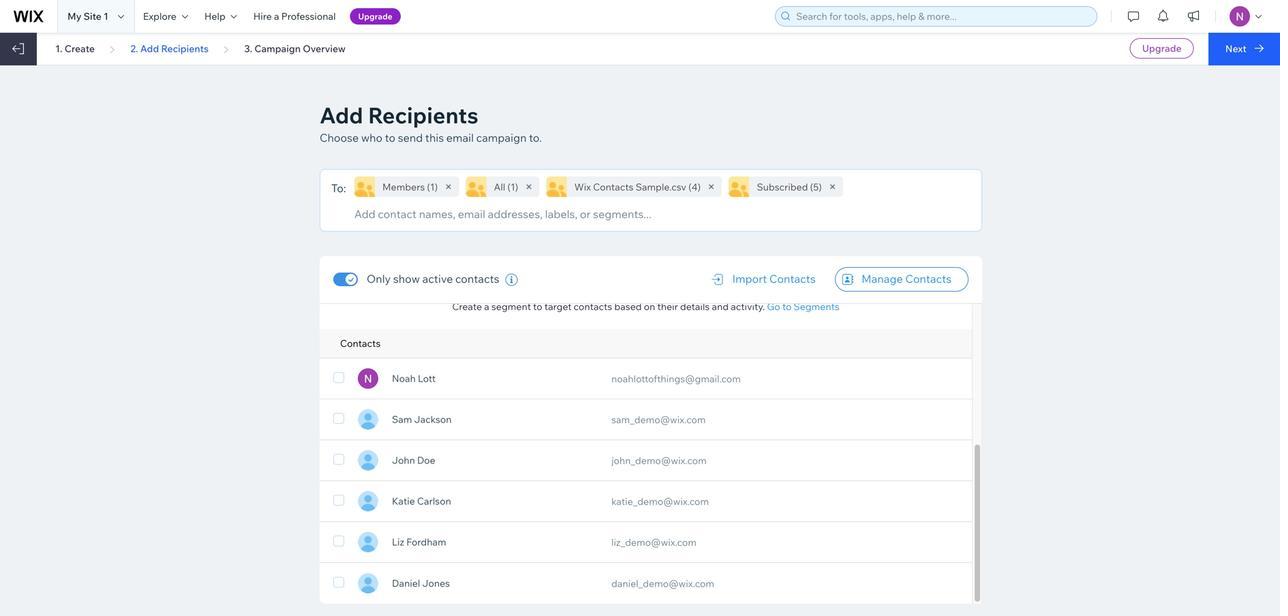 Task type: vqa. For each thing, say whether or not it's contained in the screenshot.
3. Campaign Overview
yes



Task type: describe. For each thing, give the bounding box(es) containing it.
1 vertical spatial contacts
[[574, 301, 613, 313]]

Add contact names, email addresses, labels, or segments... text field
[[354, 204, 975, 224]]

segments
[[794, 301, 840, 313]]

only
[[367, 272, 391, 286]]

to:
[[331, 181, 346, 195]]

katie_demo@wix.com
[[612, 496, 709, 508]]

email
[[447, 131, 474, 145]]

contacts for import
[[770, 272, 816, 286]]

who
[[361, 131, 383, 145]]

segment
[[492, 301, 531, 313]]

1. create link
[[55, 43, 95, 55]]

contacts for manage
[[906, 272, 952, 286]]

liz fordham
[[392, 536, 446, 548]]

1 vertical spatial create
[[452, 301, 482, 313]]

next
[[1226, 43, 1247, 55]]

a for segment
[[484, 301, 490, 313]]

0 vertical spatial recipients
[[161, 43, 209, 55]]

noahlottofthings@gmail.com
[[612, 373, 741, 385]]

(5)
[[811, 181, 822, 193]]

2.
[[130, 43, 138, 55]]

jones
[[422, 578, 450, 590]]

0 vertical spatial contacts
[[456, 272, 500, 286]]

campaign
[[255, 43, 301, 55]]

2. add recipients link
[[130, 43, 209, 55]]

1. create
[[55, 43, 95, 55]]

recipients inside the add recipients choose who to send this email campaign to.
[[368, 101, 479, 129]]

my site 1
[[68, 10, 108, 22]]

import
[[733, 272, 767, 286]]

activity.
[[731, 301, 765, 313]]

jackson
[[414, 414, 452, 425]]

doe
[[417, 454, 436, 466]]

sam jackson
[[392, 414, 452, 425]]

daniel jones
[[392, 578, 450, 590]]

3.
[[244, 43, 252, 55]]

their
[[658, 301, 678, 313]]

create inside 1. create link
[[65, 43, 95, 55]]

active
[[423, 272, 453, 286]]

this
[[425, 131, 444, 145]]

import contacts
[[733, 272, 816, 286]]

add inside 2. add recipients link
[[140, 43, 159, 55]]

2. add recipients
[[130, 43, 209, 55]]

members (1)
[[383, 181, 438, 193]]

manage
[[862, 272, 903, 286]]

based
[[615, 301, 642, 313]]

contacts down only
[[340, 338, 381, 350]]

1.
[[55, 43, 62, 55]]

site
[[84, 10, 102, 22]]

help
[[205, 10, 226, 22]]

my
[[68, 10, 82, 22]]

fordham
[[407, 536, 446, 548]]

carlson
[[417, 495, 451, 507]]

create a segment to target contacts based on their details and activity. go to segments
[[452, 301, 840, 313]]

import contacts link
[[705, 267, 833, 292]]

1 horizontal spatial to
[[533, 301, 543, 313]]

sample.csv
[[636, 181, 687, 193]]

choose
[[320, 131, 359, 145]]

to inside the add recipients choose who to send this email campaign to.
[[385, 131, 396, 145]]

hire a professional
[[254, 10, 336, 22]]



Task type: locate. For each thing, give the bounding box(es) containing it.
1 vertical spatial recipients
[[368, 101, 479, 129]]

daniel_demo@wix.com
[[612, 578, 715, 590]]

hire a professional link
[[245, 0, 344, 33]]

subscribed (5)
[[757, 181, 822, 193]]

contacts right target
[[574, 301, 613, 313]]

1 horizontal spatial a
[[484, 301, 490, 313]]

0 horizontal spatial recipients
[[161, 43, 209, 55]]

0 horizontal spatial to
[[385, 131, 396, 145]]

show
[[393, 272, 420, 286]]

add recipients choose who to send this email campaign to.
[[320, 101, 542, 145]]

0 vertical spatial upgrade
[[358, 11, 393, 21]]

(1) for all (1)
[[508, 181, 519, 193]]

noah
[[392, 373, 416, 385]]

recipients up this
[[368, 101, 479, 129]]

john doe
[[392, 454, 436, 466]]

daniel
[[392, 578, 420, 590]]

a left segment
[[484, 301, 490, 313]]

0 horizontal spatial contacts
[[456, 272, 500, 286]]

overview
[[303, 43, 346, 55]]

upgrade button
[[350, 8, 401, 25], [1131, 38, 1195, 59]]

go
[[767, 301, 781, 313]]

sam_demo@wix.com
[[612, 414, 706, 426]]

katie carlson
[[392, 495, 451, 507]]

1 horizontal spatial contacts
[[574, 301, 613, 313]]

add
[[140, 43, 159, 55], [320, 101, 363, 129]]

0 horizontal spatial upgrade button
[[350, 8, 401, 25]]

members
[[383, 181, 425, 193]]

3. campaign overview
[[244, 43, 346, 55]]

wix
[[575, 181, 591, 193]]

1 vertical spatial upgrade
[[1143, 42, 1182, 54]]

target
[[545, 301, 572, 313]]

hire
[[254, 10, 272, 22]]

2 (1) from the left
[[508, 181, 519, 193]]

create down the active
[[452, 301, 482, 313]]

all
[[494, 181, 506, 193]]

contacts up go
[[770, 272, 816, 286]]

contacts right wix
[[593, 181, 634, 193]]

to right go
[[783, 301, 792, 313]]

all (1)
[[494, 181, 519, 193]]

1 horizontal spatial create
[[452, 301, 482, 313]]

noah lott
[[392, 373, 436, 385]]

1 vertical spatial a
[[484, 301, 490, 313]]

1 horizontal spatial upgrade button
[[1131, 38, 1195, 59]]

to right who
[[385, 131, 396, 145]]

liz
[[392, 536, 404, 548]]

wix contacts sample.csv (4)
[[575, 181, 701, 193]]

1 horizontal spatial add
[[320, 101, 363, 129]]

liz_demo@wix.com
[[612, 537, 697, 549]]

sam
[[392, 414, 412, 425]]

recipients down explore
[[161, 43, 209, 55]]

1 horizontal spatial upgrade
[[1143, 42, 1182, 54]]

details
[[681, 301, 710, 313]]

1 horizontal spatial recipients
[[368, 101, 479, 129]]

john_demo@wix.com
[[612, 455, 707, 467]]

help button
[[196, 0, 245, 33]]

0 horizontal spatial add
[[140, 43, 159, 55]]

a
[[274, 10, 279, 22], [484, 301, 490, 313]]

subscribed
[[757, 181, 808, 193]]

create right 1.
[[65, 43, 95, 55]]

create
[[65, 43, 95, 55], [452, 301, 482, 313]]

1 vertical spatial add
[[320, 101, 363, 129]]

a right hire
[[274, 10, 279, 22]]

(1) right members
[[427, 181, 438, 193]]

0 horizontal spatial a
[[274, 10, 279, 22]]

1 vertical spatial upgrade button
[[1131, 38, 1195, 59]]

to left target
[[533, 301, 543, 313]]

manage contacts
[[862, 272, 952, 286]]

0 vertical spatial create
[[65, 43, 95, 55]]

on
[[644, 301, 656, 313]]

0 vertical spatial a
[[274, 10, 279, 22]]

only show active contacts
[[367, 272, 500, 286]]

(1) for members (1)
[[427, 181, 438, 193]]

(4)
[[689, 181, 701, 193]]

to.
[[529, 131, 542, 145]]

2 horizontal spatial to
[[783, 301, 792, 313]]

add inside the add recipients choose who to send this email campaign to.
[[320, 101, 363, 129]]

professional
[[281, 10, 336, 22]]

contacts right manage
[[906, 272, 952, 286]]

1 (1) from the left
[[427, 181, 438, 193]]

(1) right all
[[508, 181, 519, 193]]

contacts inside import contacts link
[[770, 272, 816, 286]]

lott
[[418, 373, 436, 385]]

add right 2.
[[140, 43, 159, 55]]

(1)
[[427, 181, 438, 193], [508, 181, 519, 193]]

contacts inside manage contacts link
[[906, 272, 952, 286]]

upgrade
[[358, 11, 393, 21], [1143, 42, 1182, 54]]

contacts
[[456, 272, 500, 286], [574, 301, 613, 313]]

send
[[398, 131, 423, 145]]

add up choose
[[320, 101, 363, 129]]

3. campaign overview link
[[244, 43, 346, 55]]

campaign
[[476, 131, 527, 145]]

a for professional
[[274, 10, 279, 22]]

0 horizontal spatial create
[[65, 43, 95, 55]]

contacts
[[593, 181, 634, 193], [770, 272, 816, 286], [906, 272, 952, 286], [340, 338, 381, 350]]

and
[[712, 301, 729, 313]]

manage contacts link
[[835, 267, 969, 292]]

0 vertical spatial add
[[140, 43, 159, 55]]

0 horizontal spatial (1)
[[427, 181, 438, 193]]

john
[[392, 454, 415, 466]]

recipients
[[161, 43, 209, 55], [368, 101, 479, 129]]

contacts right the active
[[456, 272, 500, 286]]

0 horizontal spatial upgrade
[[358, 11, 393, 21]]

Search for tools, apps, help & more... field
[[792, 7, 1093, 26]]

to
[[385, 131, 396, 145], [533, 301, 543, 313], [783, 301, 792, 313]]

katie
[[392, 495, 415, 507]]

next button
[[1209, 33, 1281, 65]]

0 vertical spatial upgrade button
[[350, 8, 401, 25]]

1
[[104, 10, 108, 22]]

1 horizontal spatial (1)
[[508, 181, 519, 193]]

contacts for wix
[[593, 181, 634, 193]]

explore
[[143, 10, 177, 22]]



